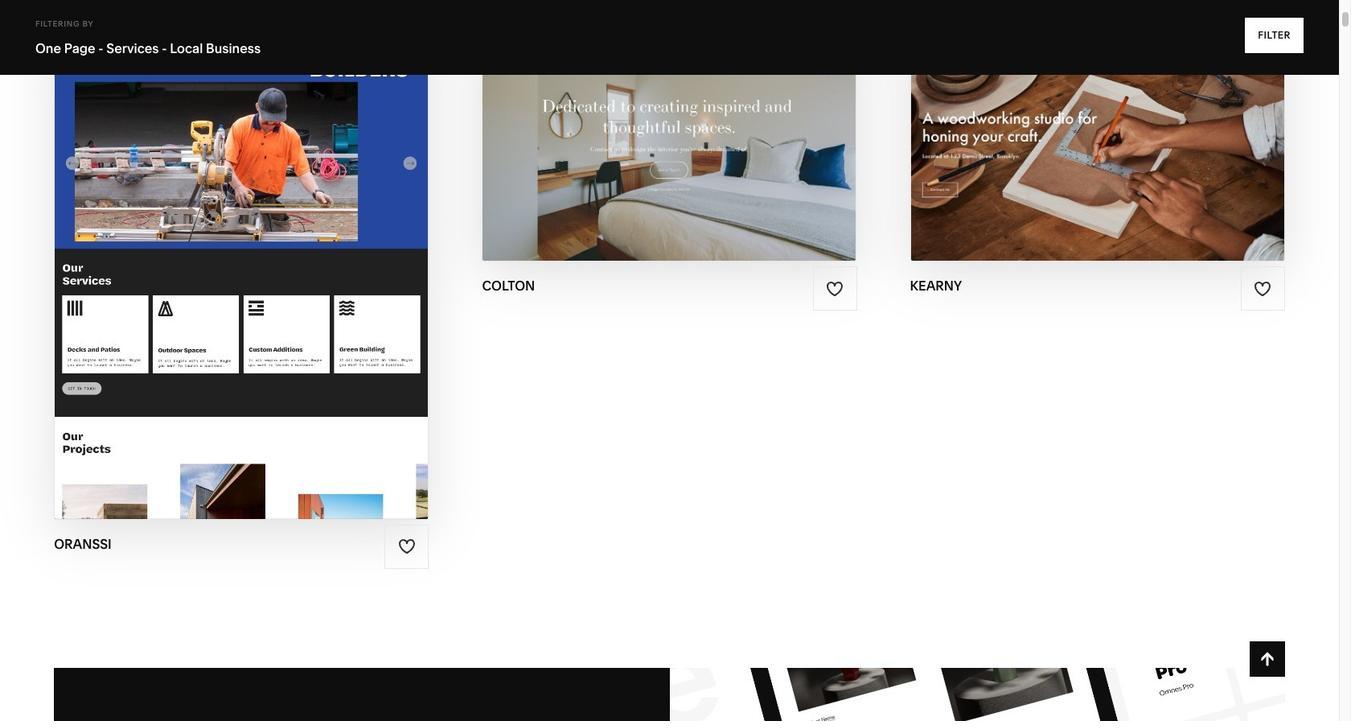 Task type: locate. For each thing, give the bounding box(es) containing it.
back to top image
[[1259, 650, 1277, 668]]

preview of building your own template image
[[670, 668, 1286, 721]]

oranssi image
[[55, 21, 428, 519]]

add oranssi to your favorites list image
[[398, 538, 416, 555]]

add colton to your favorites list image
[[827, 280, 844, 298]]

kearny image
[[911, 21, 1285, 261]]

colton image
[[483, 21, 857, 261]]



Task type: vqa. For each thing, say whether or not it's contained in the screenshot.
Kearny image
yes



